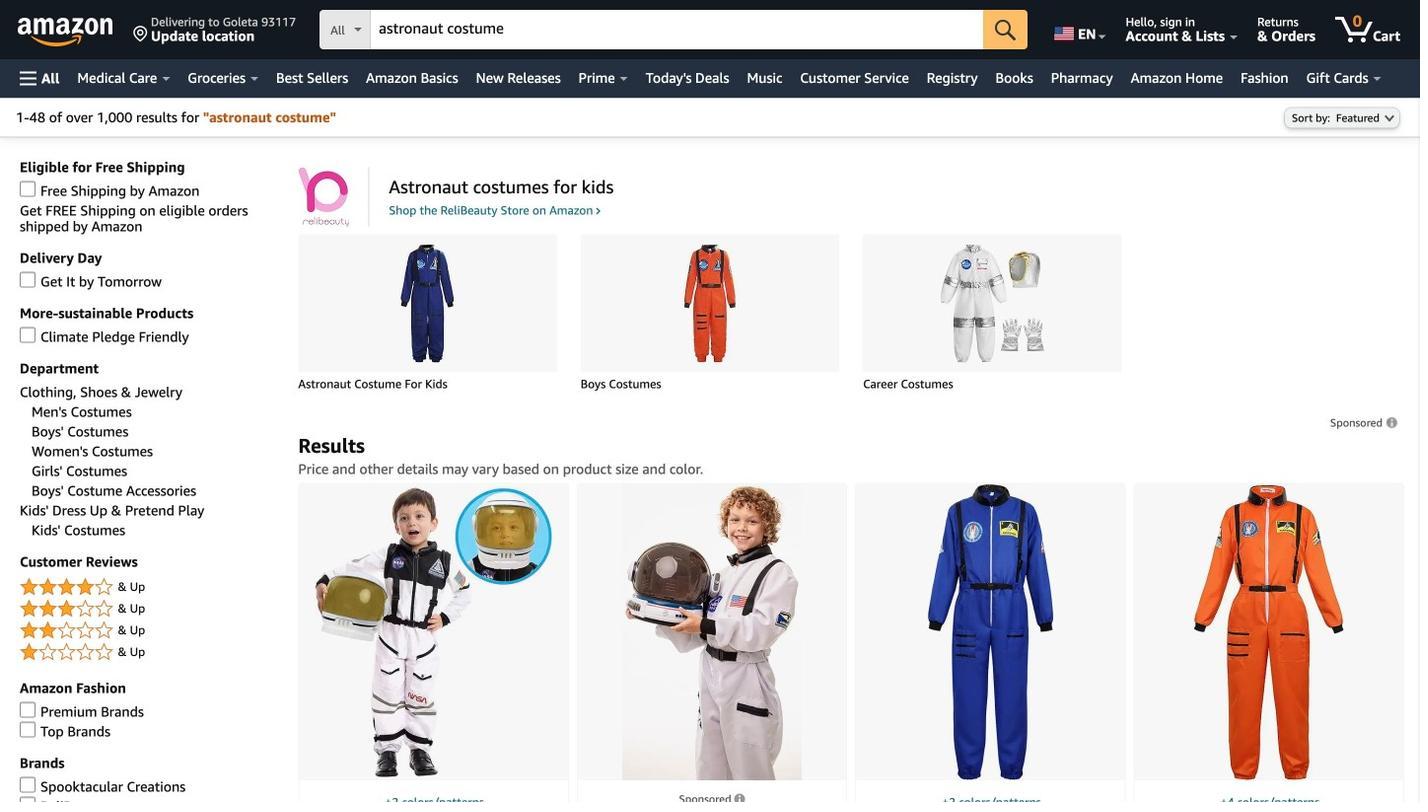 Task type: describe. For each thing, give the bounding box(es) containing it.
sponsored ad - womens astronaut costume adult space suit dress up costume spaceman cosplay halloween image
[[1194, 484, 1345, 780]]

sponsored ad - mens astronaut costume adult astronaut suit outfit men costumes halloween image
[[928, 484, 1054, 780]]

none search field inside navigation navigation
[[320, 10, 1028, 51]]

2 checkbox image from the top
[[20, 272, 36, 288]]

astronaut costume for kids image
[[339, 244, 517, 363]]

1 checkbox image from the top
[[20, 181, 36, 197]]

navigation navigation
[[0, 0, 1421, 98]]

sponsored ad - spooktacular creations astronaut helmet with movable visor pretend play toy set for party favor supplies ki... image
[[315, 487, 552, 777]]

5 checkbox image from the top
[[20, 797, 36, 802]]

2 stars & up element
[[20, 619, 279, 643]]

4 checkbox image from the top
[[20, 702, 36, 718]]

dropdown image
[[1385, 114, 1395, 122]]

1 star & up element
[[20, 641, 279, 664]]

3 stars & up element
[[20, 597, 279, 621]]

none submit inside search field
[[984, 10, 1028, 49]]

sponsored ad - aerosquad-astronaut costume for kids, kids space helmet with led lights for christmas party, movable visor... image
[[622, 484, 802, 780]]

boys costumes image
[[622, 244, 799, 363]]

1 checkbox image from the top
[[20, 722, 36, 737]]



Task type: locate. For each thing, give the bounding box(es) containing it.
1 vertical spatial checkbox image
[[20, 777, 36, 793]]

2 checkbox image from the top
[[20, 777, 36, 793]]

4 stars & up element
[[20, 576, 279, 599]]

Search Amazon text field
[[371, 11, 984, 48]]

checkbox image
[[20, 722, 36, 737], [20, 777, 36, 793]]

career costumes image
[[904, 244, 1082, 363]]

3 checkbox image from the top
[[20, 327, 36, 343]]

None search field
[[320, 10, 1028, 51]]

checkbox image
[[20, 181, 36, 197], [20, 272, 36, 288], [20, 327, 36, 343], [20, 702, 36, 718], [20, 797, 36, 802]]

0 vertical spatial checkbox image
[[20, 722, 36, 737]]

amazon image
[[18, 18, 113, 47]]

None submit
[[984, 10, 1028, 49]]



Task type: vqa. For each thing, say whether or not it's contained in the screenshot.
Comfy loungewear image
no



